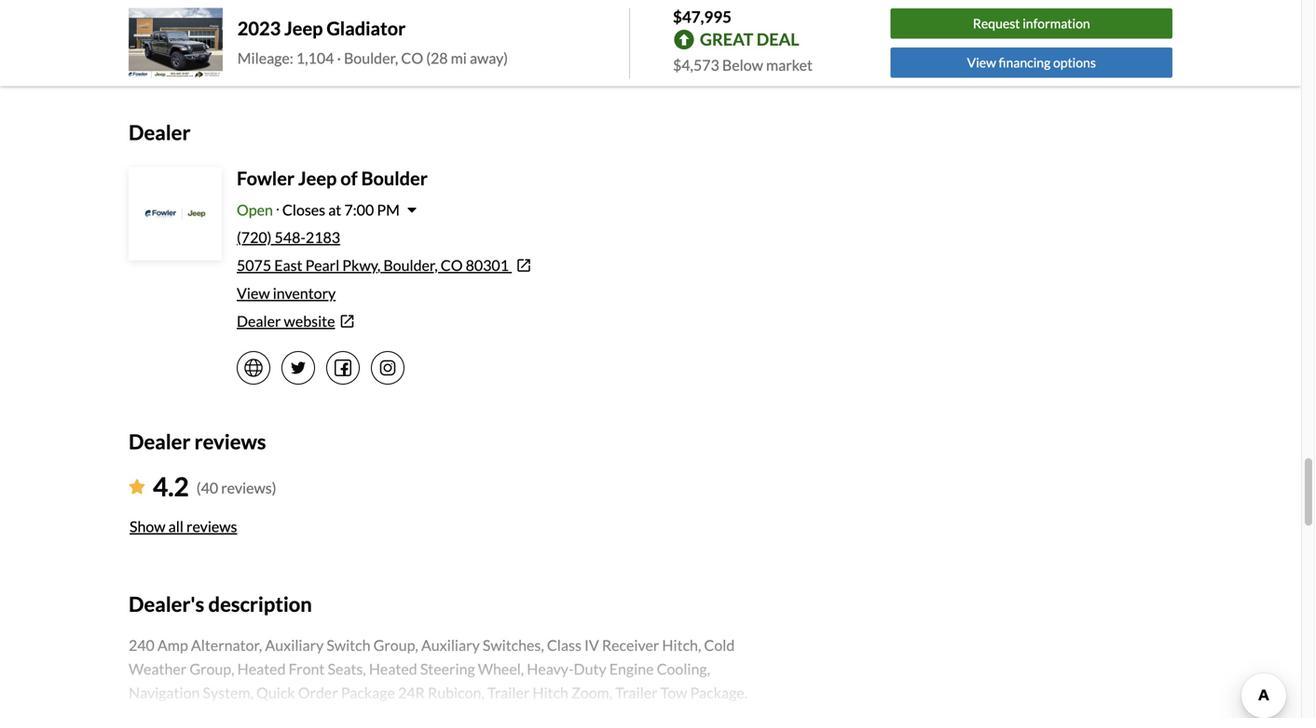 Task type: describe. For each thing, give the bounding box(es) containing it.
or
[[595, 43, 606, 57]]

financing inside button
[[999, 55, 1051, 70]]

mileage:
[[238, 49, 294, 67]]

are
[[235, 43, 251, 57]]

dealer's
[[129, 592, 204, 617]]

rubicon,
[[428, 684, 485, 703]]

informational
[[270, 43, 336, 57]]

package.
[[691, 684, 748, 703]]

(720)
[[237, 228, 272, 247]]

steering
[[420, 661, 475, 679]]

1 vertical spatial boulder,
[[384, 256, 438, 275]]

clearcoat
[[404, 708, 468, 719]]

system,
[[203, 684, 254, 703]]

gladiator inside 240 amp alternator, auxiliary switch group, auxiliary switches, class iv receiver hitch, cold weather group, heated front seats, heated steering wheel, heavy-duty engine cooling, navigation system, quick order package 24r rubicon, trailer hitch zoom, trailer tow package. 2023 jeep gladiator rubicon sarge green clearcoat 3.6l v6 24v vvt 4wd 8-speed automa
[[200, 708, 261, 719]]

caret down image
[[407, 203, 417, 217]]

dealer reviews
[[129, 430, 266, 454]]

1 trailer from the left
[[488, 684, 530, 703]]

24v
[[524, 708, 551, 719]]

seats,
[[328, 661, 366, 679]]

dealer for dealer website
[[237, 312, 281, 331]]

weather
[[129, 661, 187, 679]]

green
[[361, 708, 402, 719]]

$4,573 below market
[[673, 56, 813, 74]]

tow
[[661, 684, 688, 703]]

alternator,
[[191, 637, 262, 655]]

mi
[[451, 49, 467, 67]]

away)
[[470, 49, 508, 67]]

view for view inventory
[[237, 284, 270, 303]]

80301
[[466, 256, 509, 275]]

fowler jeep of boulder image
[[131, 169, 220, 259]]

speed
[[638, 708, 678, 719]]

qualified?
[[387, 7, 450, 25]]

credit
[[672, 43, 701, 57]]

represent
[[464, 43, 512, 57]]

gladiator inside 2023 jeep gladiator mileage: 1,104 · boulder, co (28 mi away)
[[327, 17, 406, 39]]

options
[[1054, 55, 1097, 70]]

package
[[341, 684, 395, 703]]

front
[[289, 661, 325, 679]]

v6
[[502, 708, 521, 719]]

deal
[[757, 29, 800, 50]]

inventory
[[273, 284, 336, 303]]

2183
[[306, 228, 340, 247]]

(40
[[197, 479, 218, 498]]

view financing options
[[968, 55, 1097, 70]]

jeep for fowler
[[298, 167, 337, 190]]

all
[[168, 518, 184, 536]]

548-
[[275, 228, 306, 247]]

4.2 (40 reviews)
[[153, 471, 277, 502]]

*estimated
[[129, 43, 183, 57]]

the
[[729, 43, 745, 57]]

wheel,
[[478, 661, 524, 679]]

240
[[129, 637, 155, 655]]

4wd
[[586, 708, 621, 719]]

dealer for dealer reviews
[[129, 430, 191, 454]]

(720) 548-2183
[[237, 228, 340, 247]]

pre-
[[360, 7, 387, 25]]

0 horizontal spatial of
[[341, 167, 358, 190]]

jeep inside 240 amp alternator, auxiliary switch group, auxiliary switches, class iv receiver hitch, cold weather group, heated front seats, heated steering wheel, heavy-duty engine cooling, navigation system, quick order package 24r rubicon, trailer hitch zoom, trailer tow package. 2023 jeep gladiator rubicon sarge green clearcoat 3.6l v6 24v vvt 4wd 8-speed automa
[[166, 708, 197, 719]]

240 amp alternator, auxiliary switch group, auxiliary switches, class iv receiver hitch, cold weather group, heated front seats, heated steering wheel, heavy-duty engine cooling, navigation system, quick order package 24r rubicon, trailer hitch zoom, trailer tow package. 2023 jeep gladiator rubicon sarge green clearcoat 3.6l v6 24v vvt 4wd 8-speed automa
[[129, 637, 749, 719]]

receiver
[[602, 637, 660, 655]]

star image
[[129, 480, 145, 495]]

view inventory link
[[237, 284, 336, 303]]

cold
[[704, 637, 735, 655]]

great deal
[[700, 29, 800, 50]]

$47,995
[[673, 7, 732, 26]]

order
[[298, 684, 338, 703]]

1 vertical spatial group,
[[190, 661, 235, 679]]

1 vertical spatial co
[[441, 256, 463, 275]]

already pre-qualified?
[[306, 7, 452, 25]]

hitch
[[533, 684, 569, 703]]

open
[[237, 201, 273, 219]]

cooling,
[[657, 661, 711, 679]]

*estimated payments are for informational purposes only, and do not represent a financing offer or guarantee of credit from the seller.
[[129, 43, 745, 74]]

3.6l
[[471, 708, 499, 719]]

engine
[[610, 661, 654, 679]]

2023 inside 240 amp alternator, auxiliary switch group, auxiliary switches, class iv receiver hitch, cold weather group, heated front seats, heated steering wheel, heavy-duty engine cooling, navigation system, quick order package 24r rubicon, trailer hitch zoom, trailer tow package. 2023 jeep gladiator rubicon sarge green clearcoat 3.6l v6 24v vvt 4wd 8-speed automa
[[129, 708, 163, 719]]

pearl
[[305, 256, 340, 275]]

reviews)
[[221, 479, 277, 498]]

purposes
[[338, 43, 383, 57]]

hitch,
[[662, 637, 702, 655]]

24r
[[398, 684, 425, 703]]

request information
[[973, 16, 1091, 31]]

2 heated from the left
[[369, 661, 418, 679]]

1,104
[[296, 49, 334, 67]]

quick
[[256, 684, 295, 703]]

8-
[[624, 708, 638, 719]]

switches,
[[483, 637, 544, 655]]

dealer website
[[237, 312, 335, 331]]

financing inside *estimated payments are for informational purposes only, and do not represent a financing offer or guarantee of credit from the seller.
[[522, 43, 566, 57]]

1 auxiliary from the left
[[265, 637, 324, 655]]

iv
[[585, 637, 599, 655]]

show all reviews
[[130, 518, 237, 536]]

dealer's description
[[129, 592, 312, 617]]

offer
[[569, 43, 593, 57]]

zoom,
[[572, 684, 613, 703]]



Task type: locate. For each thing, give the bounding box(es) containing it.
7:00
[[344, 201, 374, 219]]

and
[[410, 43, 428, 57]]

seller.
[[129, 60, 157, 74]]

co
[[401, 49, 423, 67], [441, 256, 463, 275]]

reviews right all
[[187, 518, 237, 536]]

dealer
[[129, 120, 191, 145], [237, 312, 281, 331], [129, 430, 191, 454]]

gladiator
[[327, 17, 406, 39], [200, 708, 261, 719]]

2 auxiliary from the left
[[421, 637, 480, 655]]

auxiliary up front
[[265, 637, 324, 655]]

0 vertical spatial group,
[[374, 637, 419, 655]]

amp
[[158, 637, 188, 655]]

description
[[208, 592, 312, 617]]

1 horizontal spatial view
[[968, 55, 997, 70]]

jeep
[[284, 17, 323, 39], [298, 167, 337, 190], [166, 708, 197, 719]]

,
[[378, 256, 381, 275]]

1 vertical spatial gladiator
[[200, 708, 261, 719]]

jeep for 2023
[[284, 17, 323, 39]]

trailer up v6
[[488, 684, 530, 703]]

1 horizontal spatial group,
[[374, 637, 419, 655]]

0 horizontal spatial view
[[237, 284, 270, 303]]

duty
[[574, 661, 607, 679]]

2023 down navigation
[[129, 708, 163, 719]]

boulder, inside 2023 jeep gladiator mileage: 1,104 · boulder, co (28 mi away)
[[344, 49, 398, 67]]

show
[[130, 518, 166, 536]]

jeep up open closes at 7:00 pm
[[298, 167, 337, 190]]

2023 inside 2023 jeep gladiator mileage: 1,104 · boulder, co (28 mi away)
[[238, 17, 281, 39]]

1 horizontal spatial auxiliary
[[421, 637, 480, 655]]

view inside button
[[968, 55, 997, 70]]

auxiliary up steering
[[421, 637, 480, 655]]

1 vertical spatial view
[[237, 284, 270, 303]]

1 vertical spatial jeep
[[298, 167, 337, 190]]

1 horizontal spatial trailer
[[616, 684, 658, 703]]

0 vertical spatial co
[[401, 49, 423, 67]]

reviews
[[195, 430, 266, 454], [187, 518, 237, 536]]

0 vertical spatial 2023
[[238, 17, 281, 39]]

view inventory
[[237, 284, 336, 303]]

of inside *estimated payments are for informational purposes only, and do not represent a financing offer or guarantee of credit from the seller.
[[660, 43, 670, 57]]

gladiator up purposes
[[327, 17, 406, 39]]

0 vertical spatial boulder,
[[344, 49, 398, 67]]

great
[[700, 29, 754, 50]]

dealer down seller.
[[129, 120, 191, 145]]

2023 jeep gladiator image
[[129, 8, 223, 78]]

(720) 548-2183 link
[[237, 228, 340, 247]]

0 vertical spatial reviews
[[195, 430, 266, 454]]

rubicon
[[264, 708, 318, 719]]

2023
[[238, 17, 281, 39], [129, 708, 163, 719]]

financing right a
[[522, 43, 566, 57]]

2 vertical spatial jeep
[[166, 708, 197, 719]]

0 vertical spatial view
[[968, 55, 997, 70]]

a
[[514, 43, 520, 57]]

2 vertical spatial dealer
[[129, 430, 191, 454]]

1 vertical spatial of
[[341, 167, 358, 190]]

boulder, right ,
[[384, 256, 438, 275]]

1 vertical spatial 2023
[[129, 708, 163, 719]]

0 horizontal spatial group,
[[190, 661, 235, 679]]

reviews up 4.2 (40 reviews)
[[195, 430, 266, 454]]

5075 east pearl pkwy , boulder, co 80301
[[237, 256, 509, 275]]

0 horizontal spatial heated
[[237, 661, 286, 679]]

guarantee
[[608, 43, 657, 57]]

view for view financing options
[[968, 55, 997, 70]]

2023 up 'for'
[[238, 17, 281, 39]]

dealer for dealer
[[129, 120, 191, 145]]

for
[[253, 43, 267, 57]]

jeep up informational at the top left
[[284, 17, 323, 39]]

show all reviews button
[[129, 507, 238, 548]]

co left (28
[[401, 49, 423, 67]]

financing
[[522, 43, 566, 57], [999, 55, 1051, 70]]

1 horizontal spatial financing
[[999, 55, 1051, 70]]

2 trailer from the left
[[616, 684, 658, 703]]

view financing options button
[[891, 48, 1173, 78]]

pm
[[377, 201, 400, 219]]

east
[[274, 256, 303, 275]]

not
[[445, 43, 462, 57]]

of up '7:00' on the top left of page
[[341, 167, 358, 190]]

1 horizontal spatial 2023
[[238, 17, 281, 39]]

pkwy
[[342, 256, 378, 275]]

information
[[1023, 16, 1091, 31]]

heated up '24r'
[[369, 661, 418, 679]]

trailer up 8-
[[616, 684, 658, 703]]

from
[[703, 43, 726, 57]]

0 vertical spatial dealer
[[129, 120, 191, 145]]

view down '5075'
[[237, 284, 270, 303]]

do
[[430, 43, 443, 57]]

group, right switch at the bottom left
[[374, 637, 419, 655]]

fowler jeep of boulder link
[[237, 167, 428, 190]]

1 horizontal spatial gladiator
[[327, 17, 406, 39]]

0 vertical spatial jeep
[[284, 17, 323, 39]]

gladiator down system,
[[200, 708, 261, 719]]

vvt
[[554, 708, 583, 719]]

co inside 2023 jeep gladiator mileage: 1,104 · boulder, co (28 mi away)
[[401, 49, 423, 67]]

view down the request
[[968, 55, 997, 70]]

1 vertical spatial reviews
[[187, 518, 237, 536]]

0 horizontal spatial auxiliary
[[265, 637, 324, 655]]

1 horizontal spatial heated
[[369, 661, 418, 679]]

jeep inside 2023 jeep gladiator mileage: 1,104 · boulder, co (28 mi away)
[[284, 17, 323, 39]]

request
[[973, 16, 1021, 31]]

group, down alternator,
[[190, 661, 235, 679]]

4.2
[[153, 471, 189, 502]]

fowler
[[237, 167, 295, 190]]

website
[[284, 312, 335, 331]]

boulder
[[361, 167, 428, 190]]

request information button
[[891, 9, 1173, 39]]

boulder, right ·
[[344, 49, 398, 67]]

0 horizontal spatial trailer
[[488, 684, 530, 703]]

of
[[660, 43, 670, 57], [341, 167, 358, 190]]

heavy-
[[527, 661, 574, 679]]

sarge
[[321, 708, 358, 719]]

(28
[[426, 49, 448, 67]]

2023 jeep gladiator mileage: 1,104 · boulder, co (28 mi away)
[[238, 17, 508, 67]]

navigation
[[129, 684, 200, 703]]

only,
[[385, 43, 408, 57]]

1 heated from the left
[[237, 661, 286, 679]]

reviews inside button
[[187, 518, 237, 536]]

heated up quick
[[237, 661, 286, 679]]

dealer down view inventory link
[[237, 312, 281, 331]]

1 horizontal spatial of
[[660, 43, 670, 57]]

0 vertical spatial of
[[660, 43, 670, 57]]

·
[[337, 49, 341, 67]]

open closes at 7:00 pm
[[237, 201, 400, 219]]

0 horizontal spatial 2023
[[129, 708, 163, 719]]

market
[[766, 56, 813, 74]]

of left credit
[[660, 43, 670, 57]]

co left 80301 at the left of the page
[[441, 256, 463, 275]]

$4,573
[[673, 56, 720, 74]]

fowler jeep of boulder
[[237, 167, 428, 190]]

1 vertical spatial dealer
[[237, 312, 281, 331]]

financing down request information button
[[999, 55, 1051, 70]]

1 horizontal spatial co
[[441, 256, 463, 275]]

payments
[[185, 43, 233, 57]]

0 horizontal spatial co
[[401, 49, 423, 67]]

closes
[[282, 201, 326, 219]]

jeep down navigation
[[166, 708, 197, 719]]

below
[[723, 56, 764, 74]]

dealer up 4.2
[[129, 430, 191, 454]]

0 horizontal spatial financing
[[522, 43, 566, 57]]

0 horizontal spatial gladiator
[[200, 708, 261, 719]]

0 vertical spatial gladiator
[[327, 17, 406, 39]]



Task type: vqa. For each thing, say whether or not it's contained in the screenshot.
Dealer
yes



